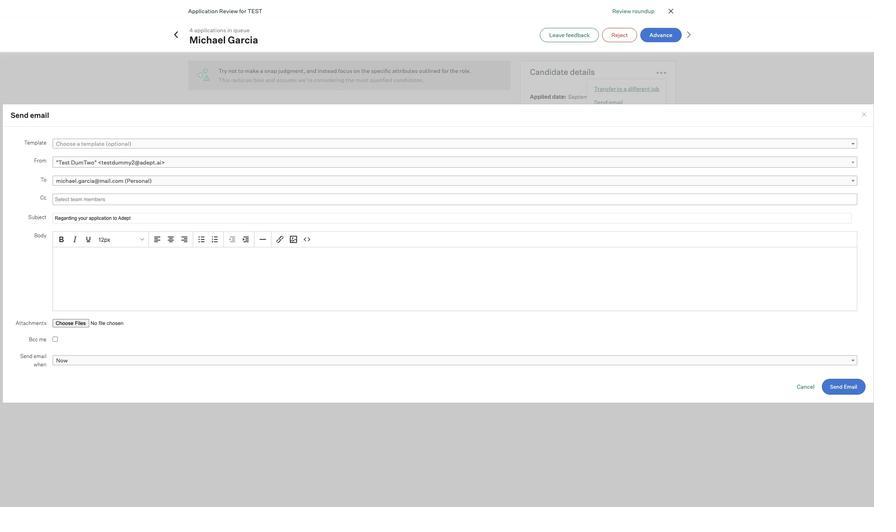 Task type: vqa. For each thing, say whether or not it's contained in the screenshot.
Search text field
no



Task type: locate. For each thing, give the bounding box(es) containing it.
send email link
[[822, 379, 866, 395]]

an
[[590, 105, 596, 112]]

"test dumtwo" <testdummy2@adept.ai>
[[56, 159, 165, 166]]

review left roundup on the top of the page
[[613, 8, 631, 14]]

bcc
[[29, 336, 38, 343]]

1 vertical spatial a
[[624, 85, 627, 92]]

0 vertical spatial and
[[307, 67, 317, 74]]

this
[[219, 76, 230, 83]]

for right outlined
[[442, 67, 449, 74]]

leave
[[549, 31, 565, 38]]

subject
[[28, 214, 46, 220]]

4 toolbar from the left
[[272, 232, 315, 247]]

email right 18,
[[609, 99, 623, 106]]

to left the "an"
[[584, 105, 589, 112]]

0 vertical spatial send email
[[594, 99, 623, 106]]

application review for test
[[188, 8, 263, 14]]

0 horizontal spatial and
[[266, 76, 275, 83]]

cc
[[40, 194, 46, 201]]

on inside try not to make a snap judgment, and instead focus on the specific attributes outlined for the role. this reduces bias and ensures we're considering the most qualified candidates.
[[354, 67, 360, 74]]

a inside 'choose a template (optional)' link
[[77, 140, 80, 147]]

1 horizontal spatial review
[[613, 8, 631, 14]]

2023
[[606, 93, 620, 100]]

date:
[[552, 93, 566, 100]]

choose a template (optional)
[[56, 140, 131, 147]]

from
[[34, 157, 46, 164]]

attributes
[[392, 67, 418, 74]]

candidate
[[530, 67, 568, 77]]

previous element
[[172, 30, 180, 39]]

0 horizontal spatial review
[[219, 8, 238, 14]]

source:
[[530, 105, 551, 112]]

(test
[[632, 105, 645, 112]]

make
[[245, 67, 259, 74]]

different
[[628, 85, 650, 92]]

tags:
[[530, 125, 545, 132]]

0 vertical spatial for
[[239, 8, 246, 14]]

considering
[[314, 76, 345, 83]]

dumtwo"
[[71, 159, 97, 166]]

close image
[[666, 6, 676, 16]]

indeed
[[613, 105, 630, 112]]

choose a template (optional) link
[[52, 139, 858, 149]]

to
[[40, 176, 46, 183]]

the up most
[[361, 67, 370, 74]]

a inside transfer to a different job "link"
[[624, 85, 627, 92]]

0 vertical spatial a
[[260, 67, 263, 74]]

the
[[361, 67, 370, 74], [450, 67, 459, 74], [346, 76, 354, 83]]

applied date: september 18, 2023
[[530, 93, 620, 100]]

leave feedback button
[[540, 28, 599, 42]]

2 horizontal spatial the
[[450, 67, 459, 74]]

email up template
[[30, 111, 49, 120]]

to right not
[[238, 67, 244, 74]]

12px
[[98, 236, 110, 243]]

0 horizontal spatial on
[[354, 67, 360, 74]]

None file field
[[52, 319, 150, 327]]

12px group
[[53, 232, 857, 247]]

1 horizontal spatial a
[[260, 67, 263, 74]]

Subject text field
[[52, 213, 852, 223]]

to up 2023
[[617, 85, 623, 92]]

the down focus
[[346, 76, 354, 83]]

send email when
[[20, 353, 46, 368]]

to
[[238, 67, 244, 74], [617, 85, 623, 92], [584, 105, 589, 112]]

None checkbox
[[52, 337, 58, 342]]

review up in
[[219, 8, 238, 14]]

a left "snap"
[[260, 67, 263, 74]]

snap
[[265, 67, 277, 74]]

2 vertical spatial to
[[584, 105, 589, 112]]

1 vertical spatial and
[[266, 76, 275, 83]]

send email
[[594, 99, 623, 106], [11, 111, 49, 120]]

a
[[260, 67, 263, 74], [624, 85, 627, 92], [77, 140, 80, 147]]

1 vertical spatial send email
[[11, 111, 49, 120]]

role.
[[460, 67, 472, 74]]

send down bcc
[[20, 353, 33, 359]]

a left different
[[624, 85, 627, 92]]

reject button
[[603, 28, 637, 42]]

ensures
[[277, 76, 297, 83]]

1 vertical spatial to
[[617, 85, 623, 92]]

michael.garcia@mail.com
[[56, 177, 124, 184]]

send email up template
[[11, 111, 49, 120]]

1 vertical spatial on
[[605, 105, 612, 112]]

email up when
[[34, 353, 46, 359]]

0 vertical spatial to
[[238, 67, 244, 74]]

<testdummy2@adept.ai>
[[98, 159, 165, 166]]

3 toolbar from the left
[[224, 232, 254, 247]]

review
[[613, 8, 631, 14], [219, 8, 238, 14]]

send email down transfer
[[594, 99, 623, 106]]

qualified
[[370, 76, 392, 83]]

applied
[[530, 93, 551, 100]]

candidate actions element
[[657, 65, 667, 79]]

0 vertical spatial email
[[609, 99, 623, 106]]

1 review from the left
[[613, 8, 631, 14]]

a right choose
[[77, 140, 80, 147]]

1 horizontal spatial for
[[442, 67, 449, 74]]

on up most
[[354, 67, 360, 74]]

send
[[594, 99, 608, 106], [11, 111, 29, 120], [20, 353, 33, 359], [830, 384, 843, 390]]

leave feedback
[[549, 31, 590, 38]]

garcia
[[228, 34, 258, 46]]

and down "snap"
[[266, 76, 275, 83]]

michael
[[189, 34, 226, 46]]

advance
[[650, 31, 673, 38]]

2 vertical spatial email
[[34, 353, 46, 359]]

(personal)
[[125, 177, 152, 184]]

instead
[[318, 67, 337, 74]]

2 horizontal spatial to
[[617, 85, 623, 92]]

0 horizontal spatial a
[[77, 140, 80, 147]]

now
[[56, 357, 68, 364]]

review roundup link
[[613, 7, 655, 15]]

1 vertical spatial for
[[442, 67, 449, 74]]

choose
[[56, 140, 76, 147]]

2 review from the left
[[219, 8, 238, 14]]

0 horizontal spatial send email
[[11, 111, 49, 120]]

0 horizontal spatial to
[[238, 67, 244, 74]]

to inside responded to an ad on indeed (test dumtwo)
[[584, 105, 589, 112]]

toolbar
[[149, 232, 193, 247], [193, 232, 224, 247], [224, 232, 254, 247], [272, 232, 315, 247]]

send up template
[[11, 111, 29, 120]]

to inside transfer to a different job "link"
[[617, 85, 623, 92]]

1 horizontal spatial on
[[605, 105, 612, 112]]

we're
[[299, 76, 313, 83]]

2 vertical spatial a
[[77, 140, 80, 147]]

4
[[189, 26, 193, 33]]

cto
[[554, 125, 566, 133]]

email
[[844, 384, 858, 390]]

and up we're
[[307, 67, 317, 74]]

for
[[239, 8, 246, 14], [442, 67, 449, 74]]

0 vertical spatial on
[[354, 67, 360, 74]]

1 horizontal spatial to
[[584, 105, 589, 112]]

close image
[[861, 111, 868, 118]]

email
[[609, 99, 623, 106], [30, 111, 49, 120], [34, 353, 46, 359]]

on right ad
[[605, 105, 612, 112]]

previous image
[[172, 30, 180, 38]]

and
[[307, 67, 317, 74], [266, 76, 275, 83]]

for left test
[[239, 8, 246, 14]]

2 horizontal spatial a
[[624, 85, 627, 92]]

1 horizontal spatial and
[[307, 67, 317, 74]]

the left role.
[[450, 67, 459, 74]]

None text field
[[53, 194, 113, 204]]



Task type: describe. For each thing, give the bounding box(es) containing it.
send down transfer
[[594, 99, 608, 106]]

send email inside dialog
[[11, 111, 49, 120]]

send email dialog
[[2, 104, 874, 403]]

"test dumtwo" <testdummy2@adept.ai> link
[[52, 156, 858, 168]]

for inside try not to make a snap judgment, and instead focus on the specific attributes outlined for the role. this reduces bias and ensures we're considering the most qualified candidates.
[[442, 67, 449, 74]]

in
[[227, 26, 232, 33]]

candidates.
[[394, 76, 424, 83]]

1 horizontal spatial send email
[[594, 99, 623, 106]]

specific
[[371, 67, 391, 74]]

advance button
[[641, 28, 682, 42]]

transfer
[[594, 85, 616, 92]]

"test
[[56, 159, 70, 166]]

feedback
[[566, 31, 590, 38]]

cancel link
[[797, 383, 815, 390]]

review roundup
[[613, 8, 655, 14]]

bcc me
[[29, 336, 46, 343]]

responded to an ad on indeed (test dumtwo)
[[530, 105, 645, 120]]

0 horizontal spatial the
[[346, 76, 354, 83]]

18,
[[598, 93, 605, 100]]

12px button
[[95, 233, 147, 246]]

send email
[[830, 384, 858, 390]]

body
[[34, 232, 46, 239]]

details
[[570, 67, 595, 77]]

send inside "send email when"
[[20, 353, 33, 359]]

focus
[[338, 67, 352, 74]]

ad
[[598, 105, 604, 112]]

email inside "send email when"
[[34, 353, 46, 359]]

send left email at the bottom right of page
[[830, 384, 843, 390]]

a inside try not to make a snap judgment, and instead focus on the specific attributes outlined for the role. this reduces bias and ensures we're considering the most qualified candidates.
[[260, 67, 263, 74]]

candidate actions image
[[657, 72, 667, 74]]

now link
[[52, 355, 858, 365]]

most
[[356, 76, 369, 83]]

next element
[[685, 30, 693, 39]]

queue
[[233, 26, 250, 33]]

not
[[228, 67, 237, 74]]

(optional)
[[106, 140, 131, 147]]

reject
[[612, 31, 628, 38]]

add a candidate tag image
[[618, 125, 625, 132]]

to for transfer to a different job
[[617, 85, 623, 92]]

to for responded to an ad on indeed (test dumtwo)
[[584, 105, 589, 112]]

on inside responded to an ad on indeed (test dumtwo)
[[605, 105, 612, 112]]

responded
[[553, 105, 582, 112]]

roundup
[[633, 8, 655, 14]]

attachments
[[16, 320, 46, 326]]

outlined
[[419, 67, 441, 74]]

september
[[568, 93, 597, 100]]

1 vertical spatial email
[[30, 111, 49, 120]]

2 toolbar from the left
[[193, 232, 224, 247]]

me
[[39, 336, 46, 343]]

none text field inside send email dialog
[[53, 194, 113, 204]]

cancel
[[797, 383, 815, 390]]

1 toolbar from the left
[[149, 232, 193, 247]]

michael garcia link
[[189, 34, 258, 46]]

test
[[248, 8, 263, 14]]

transfer to a different job link
[[594, 85, 660, 93]]

reduces
[[231, 76, 252, 83]]

none file field inside send email dialog
[[52, 319, 150, 327]]

1 horizontal spatial the
[[361, 67, 370, 74]]

application
[[188, 8, 218, 14]]

michael.garcia@mail.com (personal)
[[56, 177, 152, 184]]

candidate details
[[530, 67, 595, 77]]

4 applications in queue michael garcia
[[189, 26, 258, 46]]

dumtwo)
[[530, 113, 555, 120]]

12px toolbar
[[53, 232, 149, 247]]

review inside review roundup link
[[613, 8, 631, 14]]

to inside try not to make a snap judgment, and instead focus on the specific attributes outlined for the role. this reduces bias and ensures we're considering the most qualified candidates.
[[238, 67, 244, 74]]

send email link
[[594, 97, 660, 108]]

applications
[[194, 26, 226, 33]]

transfer to a different job
[[594, 85, 660, 92]]

0 horizontal spatial for
[[239, 8, 246, 14]]

template
[[24, 139, 46, 146]]

bias
[[253, 76, 264, 83]]

when
[[34, 361, 46, 368]]

template
[[81, 140, 105, 147]]

judgment,
[[278, 67, 305, 74]]

none checkbox inside send email dialog
[[52, 337, 58, 342]]

michael.garcia@mail.com (personal) link
[[52, 176, 858, 186]]

job
[[651, 85, 660, 92]]

try not to make a snap judgment, and instead focus on the specific attributes outlined for the role. this reduces bias and ensures we're considering the most qualified candidates.
[[219, 67, 472, 83]]



